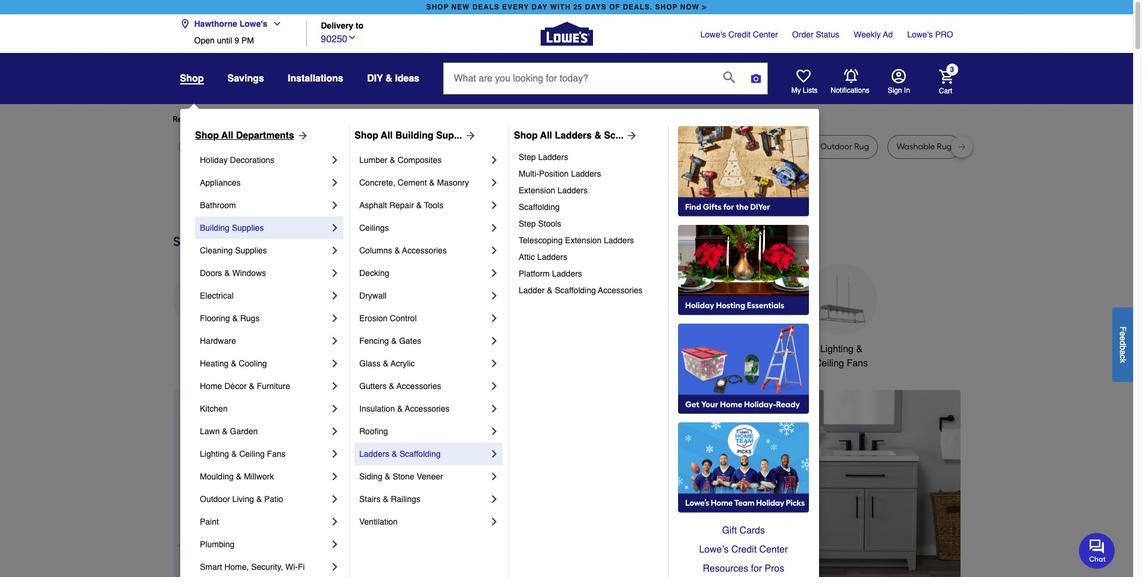 Task type: describe. For each thing, give the bounding box(es) containing it.
christmas decorations button
[[354, 264, 425, 371]]

supplies for cleaning supplies
[[235, 246, 267, 255]]

resources for pros link
[[678, 559, 809, 577]]

gutters & accessories
[[359, 381, 441, 391]]

roth for rug
[[630, 142, 647, 152]]

1 vertical spatial lighting & ceiling fans
[[200, 449, 286, 459]]

center for lowe's credit center
[[753, 30, 778, 39]]

accessories for gutters & accessories
[[397, 381, 441, 391]]

recommended searches for you heading
[[173, 114, 961, 126]]

holiday
[[200, 155, 228, 165]]

christmas
[[368, 344, 411, 355]]

cart
[[939, 87, 953, 95]]

lawn
[[200, 427, 220, 436]]

building supplies link
[[200, 217, 329, 239]]

suggestions
[[326, 114, 373, 124]]

more suggestions for you link
[[305, 114, 410, 126]]

and for allen and roth area rug
[[493, 142, 509, 152]]

allen for allen and roth rug
[[592, 142, 611, 152]]

chevron right image for ladders & scaffolding
[[489, 448, 500, 460]]

rugs
[[240, 314, 260, 323]]

chevron right image for drywall
[[489, 290, 500, 302]]

& for moulding & millwork link
[[236, 472, 242, 481]]

gift cards link
[[678, 521, 809, 540]]

ladder & scaffolding accessories link
[[519, 282, 660, 299]]

6 rug from the left
[[649, 142, 664, 152]]

for for searches
[[269, 114, 279, 124]]

lowe's home improvement logo image
[[541, 7, 593, 60]]

& inside button
[[857, 344, 863, 355]]

step for step stools
[[519, 219, 536, 229]]

all for departments
[[221, 130, 233, 141]]

furniture
[[366, 142, 400, 152]]

chevron right image for moulding & millwork
[[329, 471, 341, 483]]

b
[[1119, 345, 1128, 350]]

cards
[[740, 525, 765, 536]]

chevron right image for holiday decorations
[[329, 154, 341, 166]]

indoor
[[794, 142, 819, 152]]

lowe's pro
[[908, 30, 954, 39]]

faucets
[[480, 344, 514, 355]]

kitchen faucets button
[[444, 264, 516, 356]]

drywall link
[[359, 284, 489, 307]]

savings button
[[228, 68, 264, 89]]

find gifts for the diyer. image
[[678, 126, 809, 217]]

heating
[[200, 359, 229, 368]]

credit for lowe's
[[732, 545, 757, 555]]

deals.
[[623, 3, 653, 11]]

attic
[[519, 252, 535, 262]]

doors & windows link
[[200, 262, 329, 284]]

open until 9 pm
[[194, 36, 254, 45]]

1 vertical spatial extension
[[565, 236, 602, 245]]

and for allen and roth rug
[[613, 142, 628, 152]]

9
[[235, 36, 239, 45]]

& for ladder & scaffolding accessories 'link'
[[547, 286, 553, 295]]

1 rug from the left
[[188, 142, 203, 152]]

lighting & ceiling fans inside button
[[815, 344, 868, 369]]

holiday decorations link
[[200, 149, 329, 171]]

ladders down roofing
[[359, 449, 390, 459]]

hardware
[[200, 336, 236, 346]]

chevron right image for stairs & railings
[[489, 493, 500, 505]]

concrete, cement & masonry link
[[359, 171, 489, 194]]

credit for lowe's
[[729, 30, 751, 39]]

& for the diy & ideas button
[[386, 73, 393, 84]]

chevron right image for columns & accessories
[[489, 245, 500, 256]]

& for heating & cooling link at the bottom left of the page
[[231, 359, 237, 368]]

chevron right image for paint
[[329, 516, 341, 528]]

with
[[550, 3, 571, 11]]

chevron right image for erosion control
[[489, 312, 500, 324]]

my lists
[[792, 86, 818, 95]]

chevron down image inside 90250 button
[[348, 32, 357, 42]]

smart for smart home
[[725, 344, 750, 355]]

location image
[[180, 19, 190, 29]]

stools
[[538, 219, 562, 229]]

all for building
[[381, 130, 393, 141]]

arrow right image for shop all ladders & sc...
[[624, 130, 638, 142]]

concrete, cement & masonry
[[359, 178, 469, 187]]

christmas decorations
[[364, 344, 415, 369]]

ceilings link
[[359, 217, 489, 239]]

lowe's inside hawthorne lowe's 'button'
[[240, 19, 268, 29]]

chevron right image for electrical
[[329, 290, 341, 302]]

chevron right image for flooring & rugs
[[329, 312, 341, 324]]

chevron right image for building supplies
[[329, 222, 341, 234]]

columns & accessories
[[359, 246, 447, 255]]

camera image
[[750, 73, 762, 85]]

décor
[[224, 381, 247, 391]]

chevron right image for asphalt repair & tools
[[489, 199, 500, 211]]

insulation & accessories
[[359, 404, 450, 414]]

every
[[502, 3, 529, 11]]

kitchen for kitchen
[[200, 404, 228, 414]]

lowe's home improvement cart image
[[939, 69, 954, 84]]

attic ladders
[[519, 252, 568, 262]]

7 rug from the left
[[752, 142, 767, 152]]

building supplies
[[200, 223, 264, 233]]

heating & cooling link
[[200, 352, 329, 375]]

ladders & scaffolding
[[359, 449, 441, 459]]

platform ladders link
[[519, 265, 660, 282]]

fi
[[298, 562, 305, 572]]

chevron right image for smart home, security, wi-fi
[[329, 561, 341, 573]]

new
[[452, 3, 470, 11]]

chevron right image for lighting & ceiling fans
[[329, 448, 341, 460]]

chevron right image for cleaning supplies
[[329, 245, 341, 256]]

ventilation
[[359, 517, 398, 527]]

heating & cooling
[[200, 359, 267, 368]]

you for more suggestions for you
[[387, 114, 401, 124]]

repair
[[390, 201, 414, 210]]

chevron down image inside hawthorne lowe's 'button'
[[268, 19, 282, 29]]

25
[[574, 3, 583, 11]]

moulding & millwork
[[200, 472, 274, 481]]

home,
[[224, 562, 249, 572]]

ceiling inside lighting & ceiling fans
[[815, 358, 844, 369]]

0 horizontal spatial ceiling
[[239, 449, 265, 459]]

sup...
[[436, 130, 462, 141]]

order
[[793, 30, 814, 39]]

shop for shop all building sup...
[[355, 130, 378, 141]]

order status
[[793, 30, 840, 39]]

washable rug
[[897, 142, 952, 152]]

2 rug from the left
[[245, 142, 260, 152]]

shop for shop all ladders & sc...
[[514, 130, 538, 141]]

home inside button
[[753, 344, 778, 355]]

25 days of deals. don't miss deals every day. same-day delivery on in-stock orders placed by 2 p m. image
[[173, 390, 365, 577]]

chat invite button image
[[1079, 532, 1116, 569]]

1 e from the top
[[1119, 331, 1128, 336]]

4 rug from the left
[[324, 142, 339, 152]]

searches
[[232, 114, 267, 124]]

scaffolding for ladders & scaffolding
[[400, 449, 441, 459]]

supplies for building supplies
[[232, 223, 264, 233]]

accessories inside 'link'
[[598, 286, 643, 295]]

& for glass & acrylic link
[[383, 359, 389, 368]]

ladders down step stools link
[[604, 236, 634, 245]]

roth for area
[[511, 142, 528, 152]]

ceilings
[[359, 223, 389, 233]]

appliances inside button
[[185, 344, 232, 355]]

lumber & composites
[[359, 155, 442, 165]]

home décor & furniture link
[[200, 375, 329, 398]]

in
[[904, 86, 910, 95]]

shop 25 days of deals by category image
[[173, 231, 961, 251]]

smart home
[[725, 344, 778, 355]]

& for "insulation & accessories" link
[[397, 404, 403, 414]]

now
[[681, 3, 700, 11]]

washable for washable rug
[[897, 142, 935, 152]]

chevron right image for glass & acrylic
[[489, 358, 500, 370]]

extension ladders link
[[519, 182, 660, 199]]

f e e d b a c k
[[1119, 326, 1128, 363]]

glass
[[359, 359, 381, 368]]

resources
[[703, 564, 749, 574]]

3 rug from the left
[[262, 142, 277, 152]]

days
[[585, 3, 607, 11]]

chevron right image for concrete, cement & masonry
[[489, 177, 500, 189]]

& for siding & stone veneer link
[[385, 472, 390, 481]]

stone
[[393, 472, 415, 481]]

control
[[390, 314, 417, 323]]

lowe's credit center link
[[678, 540, 809, 559]]

weekly ad link
[[854, 29, 893, 40]]

1 area from the left
[[304, 142, 322, 152]]

decorations for holiday
[[230, 155, 275, 165]]

smart for smart home, security, wi-fi
[[200, 562, 222, 572]]

open
[[194, 36, 215, 45]]

chevron right image for decking
[[489, 267, 500, 279]]

0 horizontal spatial home
[[200, 381, 222, 391]]

decorations for christmas
[[364, 358, 415, 369]]

ad
[[883, 30, 893, 39]]

furniture
[[257, 381, 290, 391]]

accessories for insulation & accessories
[[405, 404, 450, 414]]

lowe's home improvement lists image
[[797, 69, 811, 83]]

& for the flooring & rugs link
[[232, 314, 238, 323]]

shop
[[180, 73, 204, 84]]



Task type: vqa. For each thing, say whether or not it's contained in the screenshot.
"GET"
no



Task type: locate. For each thing, give the bounding box(es) containing it.
recommended
[[173, 114, 230, 124]]

roofing link
[[359, 420, 489, 443]]

allen for allen and roth area rug
[[473, 142, 491, 152]]

scaffolding inside scaffolding link
[[519, 202, 560, 212]]

shop new deals every day with 25 days of deals. shop now >
[[427, 3, 707, 11]]

3 area from the left
[[732, 142, 750, 152]]

asphalt repair & tools link
[[359, 194, 489, 217]]

security,
[[251, 562, 283, 572]]

holiday hosting essentials. image
[[678, 225, 809, 315]]

allen
[[473, 142, 491, 152], [592, 142, 611, 152]]

chevron right image for fencing & gates
[[489, 335, 500, 347]]

step up telescoping
[[519, 219, 536, 229]]

plumbing
[[200, 540, 235, 549]]

center
[[753, 30, 778, 39], [760, 545, 788, 555]]

0 horizontal spatial lighting
[[200, 449, 229, 459]]

& inside 'link'
[[547, 286, 553, 295]]

lowe's up pm
[[240, 19, 268, 29]]

0 vertical spatial building
[[396, 130, 434, 141]]

0 horizontal spatial all
[[221, 130, 233, 141]]

diy
[[367, 73, 383, 84]]

ventilation link
[[359, 511, 489, 533]]

2 horizontal spatial for
[[751, 564, 762, 574]]

2 washable from the left
[[897, 142, 935, 152]]

& inside 'link'
[[595, 130, 602, 141]]

0 horizontal spatial fans
[[267, 449, 286, 459]]

credit up resources for pros link
[[732, 545, 757, 555]]

accessories up "insulation & accessories" link
[[397, 381, 441, 391]]

multi-position ladders link
[[519, 165, 660, 182]]

chevron right image for kitchen
[[329, 403, 341, 415]]

bathroom inside button
[[640, 344, 681, 355]]

1 vertical spatial building
[[200, 223, 230, 233]]

chevron right image for gutters & accessories
[[489, 380, 500, 392]]

status
[[816, 30, 840, 39]]

0 vertical spatial home
[[753, 344, 778, 355]]

2 you from the left
[[387, 114, 401, 124]]

all up step ladders
[[540, 130, 552, 141]]

you up shop all building sup... at the left top of the page
[[387, 114, 401, 124]]

0 vertical spatial extension
[[519, 186, 556, 195]]

all inside 'link'
[[540, 130, 552, 141]]

fencing & gates
[[359, 336, 421, 346]]

1 vertical spatial supplies
[[235, 246, 267, 255]]

ladders down step ladders link
[[571, 169, 601, 179]]

3 shop from the left
[[514, 130, 538, 141]]

0 horizontal spatial area
[[304, 142, 322, 152]]

shop button
[[180, 73, 204, 85]]

ladders up "position"
[[538, 152, 568, 162]]

1 horizontal spatial washable
[[897, 142, 935, 152]]

1 horizontal spatial shop
[[655, 3, 678, 11]]

& inside button
[[386, 73, 393, 84]]

1 horizontal spatial fans
[[847, 358, 868, 369]]

scaffolding for ladder & scaffolding accessories
[[555, 286, 596, 295]]

attic ladders link
[[519, 249, 660, 265]]

supplies up windows in the left of the page
[[235, 246, 267, 255]]

lumber
[[359, 155, 388, 165]]

1 washable from the left
[[692, 142, 730, 152]]

90250 button
[[321, 31, 357, 46]]

0 vertical spatial step
[[519, 152, 536, 162]]

outdoor living & patio
[[200, 495, 283, 504]]

allen and roth rug
[[592, 142, 664, 152]]

extension ladders
[[519, 186, 588, 195]]

pro
[[936, 30, 954, 39]]

1 vertical spatial step
[[519, 219, 536, 229]]

shop inside "link"
[[355, 130, 378, 141]]

chevron right image for heating & cooling
[[329, 358, 341, 370]]

chevron right image for hardware
[[329, 335, 341, 347]]

1 horizontal spatial and
[[613, 142, 628, 152]]

0 vertical spatial credit
[[729, 30, 751, 39]]

chevron right image for lumber & composites
[[489, 154, 500, 166]]

telescoping
[[519, 236, 563, 245]]

lowe's for lowe's pro
[[908, 30, 933, 39]]

1 horizontal spatial area
[[530, 142, 548, 152]]

0 horizontal spatial you
[[281, 114, 295, 124]]

glass & acrylic
[[359, 359, 415, 368]]

ladders down recommended searches for you heading at the top
[[555, 130, 592, 141]]

f
[[1119, 326, 1128, 331]]

lighting & ceiling fans link
[[200, 443, 329, 465]]

&
[[386, 73, 393, 84], [595, 130, 602, 141], [390, 155, 396, 165], [429, 178, 435, 187], [416, 201, 422, 210], [395, 246, 400, 255], [224, 268, 230, 278], [547, 286, 553, 295], [232, 314, 238, 323], [391, 336, 397, 346], [857, 344, 863, 355], [231, 359, 237, 368], [383, 359, 389, 368], [249, 381, 255, 391], [389, 381, 395, 391], [397, 404, 403, 414], [222, 427, 228, 436], [231, 449, 237, 459], [392, 449, 397, 459], [236, 472, 242, 481], [385, 472, 390, 481], [256, 495, 262, 504], [383, 495, 389, 504]]

decorations
[[230, 155, 275, 165], [364, 358, 415, 369]]

2 allen from the left
[[592, 142, 611, 152]]

lowe's credit center
[[701, 30, 778, 39]]

2 horizontal spatial lowe's
[[908, 30, 933, 39]]

recommended searches for you
[[173, 114, 295, 124]]

pros
[[765, 564, 785, 574]]

& for "gutters & accessories" link
[[389, 381, 395, 391]]

ideas
[[395, 73, 420, 84]]

1 horizontal spatial lighting & ceiling fans
[[815, 344, 868, 369]]

credit up search icon
[[729, 30, 751, 39]]

center up pros
[[760, 545, 788, 555]]

shop inside 'link'
[[514, 130, 538, 141]]

1 vertical spatial bathroom
[[640, 344, 681, 355]]

arrow right image inside shop all departments link
[[294, 130, 309, 142]]

scaffolding inside ladders & scaffolding link
[[400, 449, 441, 459]]

2 horizontal spatial all
[[540, 130, 552, 141]]

& for columns & accessories "link"
[[395, 246, 400, 255]]

0 horizontal spatial roth
[[511, 142, 528, 152]]

Search Query text field
[[444, 63, 714, 94]]

1 vertical spatial credit
[[732, 545, 757, 555]]

0 vertical spatial scaffolding
[[519, 202, 560, 212]]

5 rug from the left
[[550, 142, 565, 152]]

1 horizontal spatial bathroom
[[640, 344, 681, 355]]

0 vertical spatial smart
[[725, 344, 750, 355]]

0 vertical spatial supplies
[[232, 223, 264, 233]]

scaffolding link
[[519, 199, 660, 215]]

1 horizontal spatial lowe's
[[701, 30, 726, 39]]

0 horizontal spatial and
[[493, 142, 509, 152]]

you for recommended searches for you
[[281, 114, 295, 124]]

2 shop from the left
[[655, 3, 678, 11]]

glass & acrylic link
[[359, 352, 489, 375]]

you left more
[[281, 114, 295, 124]]

0 horizontal spatial smart
[[200, 562, 222, 572]]

lowe's down the >
[[701, 30, 726, 39]]

lowe's inside lowe's pro link
[[908, 30, 933, 39]]

2 all from the left
[[381, 130, 393, 141]]

lowe's home team holiday picks. image
[[678, 423, 809, 513]]

0 vertical spatial fans
[[847, 358, 868, 369]]

extension down multi-
[[519, 186, 556, 195]]

appliances down holiday
[[200, 178, 241, 187]]

get your home holiday-ready. image
[[678, 324, 809, 414]]

1 horizontal spatial roth
[[630, 142, 647, 152]]

roth up step ladders
[[511, 142, 528, 152]]

2 area from the left
[[530, 142, 548, 152]]

for up furniture on the left
[[374, 114, 385, 124]]

1 horizontal spatial lighting
[[821, 344, 854, 355]]

building inside "link"
[[396, 130, 434, 141]]

& for doors & windows link
[[224, 268, 230, 278]]

lowe's home improvement notification center image
[[844, 69, 858, 83]]

9 rug from the left
[[937, 142, 952, 152]]

1 horizontal spatial allen
[[592, 142, 611, 152]]

kitchen up lawn
[[200, 404, 228, 414]]

1 vertical spatial chevron down image
[[348, 32, 357, 42]]

shop for shop all departments
[[195, 130, 219, 141]]

3 all from the left
[[540, 130, 552, 141]]

all inside "link"
[[381, 130, 393, 141]]

1 step from the top
[[519, 152, 536, 162]]

1 vertical spatial appliances
[[185, 344, 232, 355]]

1 vertical spatial home
[[200, 381, 222, 391]]

e up d
[[1119, 331, 1128, 336]]

shop all building sup...
[[355, 130, 462, 141]]

ladders inside 'link'
[[555, 130, 592, 141]]

shop all ladders & sc... link
[[514, 129, 638, 143]]

1 horizontal spatial you
[[387, 114, 401, 124]]

chevron right image for home décor & furniture
[[329, 380, 341, 392]]

1 horizontal spatial all
[[381, 130, 393, 141]]

1 vertical spatial ceiling
[[239, 449, 265, 459]]

building up desk at the left top
[[396, 130, 434, 141]]

1 shop from the left
[[427, 3, 449, 11]]

arrow right image for shop all building sup...
[[462, 130, 477, 142]]

all
[[221, 130, 233, 141], [381, 130, 393, 141], [540, 130, 552, 141]]

ladders down multi-position ladders
[[558, 186, 588, 195]]

accessories up decking link
[[402, 246, 447, 255]]

for left pros
[[751, 564, 762, 574]]

fencing & gates link
[[359, 330, 489, 352]]

chevron right image for bathroom
[[329, 199, 341, 211]]

0 horizontal spatial lighting & ceiling fans
[[200, 449, 286, 459]]

chevron right image for appliances
[[329, 177, 341, 189]]

lowe's home improvement account image
[[892, 69, 906, 83]]

1 vertical spatial scaffolding
[[555, 286, 596, 295]]

chevron right image for ventilation
[[489, 516, 500, 528]]

1 vertical spatial kitchen
[[200, 404, 228, 414]]

0 horizontal spatial for
[[269, 114, 279, 124]]

chevron down image
[[268, 19, 282, 29], [348, 32, 357, 42]]

scaffolding down platform ladders link
[[555, 286, 596, 295]]

for
[[269, 114, 279, 124], [374, 114, 385, 124], [751, 564, 762, 574]]

accessories up roofing link
[[405, 404, 450, 414]]

stairs & railings link
[[359, 488, 489, 511]]

hawthorne lowe's button
[[180, 12, 287, 36]]

smart home, security, wi-fi link
[[200, 556, 329, 577]]

lighting & ceiling fans button
[[806, 264, 877, 371]]

railings
[[391, 495, 421, 504]]

more
[[305, 114, 324, 124]]

arrow right image for shop all departments
[[294, 130, 309, 142]]

0 horizontal spatial allen
[[473, 142, 491, 152]]

& for stairs & railings link
[[383, 495, 389, 504]]

lighting
[[821, 344, 854, 355], [200, 449, 229, 459]]

erosion control link
[[359, 307, 489, 330]]

kitchen faucets
[[446, 344, 514, 355]]

0 vertical spatial lighting & ceiling fans
[[815, 344, 868, 369]]

2 roth from the left
[[630, 142, 647, 152]]

shop up allen and roth area rug
[[514, 130, 538, 141]]

1 vertical spatial smart
[[200, 562, 222, 572]]

step for step ladders
[[519, 152, 536, 162]]

scaffolding inside ladder & scaffolding accessories 'link'
[[555, 286, 596, 295]]

insulation & accessories link
[[359, 398, 489, 420]]

sign in button
[[888, 69, 910, 95]]

1 roth from the left
[[511, 142, 528, 152]]

bathroom
[[200, 201, 236, 210], [640, 344, 681, 355]]

arrow right image
[[294, 130, 309, 142], [462, 130, 477, 142], [624, 130, 638, 142], [939, 494, 951, 506]]

all up furniture on the left
[[381, 130, 393, 141]]

supplies up cleaning supplies
[[232, 223, 264, 233]]

ceiling
[[815, 358, 844, 369], [239, 449, 265, 459]]

shop up 5x8
[[195, 130, 219, 141]]

smart inside button
[[725, 344, 750, 355]]

0 horizontal spatial shop
[[195, 130, 219, 141]]

& for fencing & gates link
[[391, 336, 397, 346]]

2 horizontal spatial area
[[732, 142, 750, 152]]

accessories down platform ladders link
[[598, 286, 643, 295]]

concrete,
[[359, 178, 396, 187]]

0 horizontal spatial extension
[[519, 186, 556, 195]]

chevron right image for plumbing
[[329, 539, 341, 550]]

allen down the sc...
[[592, 142, 611, 152]]

ladders
[[555, 130, 592, 141], [538, 152, 568, 162], [571, 169, 601, 179], [558, 186, 588, 195], [604, 236, 634, 245], [537, 252, 568, 262], [552, 269, 582, 279], [359, 449, 390, 459]]

shop down the more suggestions for you link
[[355, 130, 378, 141]]

installations button
[[288, 68, 343, 89]]

chevron right image for ceilings
[[489, 222, 500, 234]]

decorations down christmas
[[364, 358, 415, 369]]

1 vertical spatial lighting
[[200, 449, 229, 459]]

search image
[[724, 71, 736, 83]]

1 horizontal spatial ceiling
[[815, 358, 844, 369]]

garden
[[230, 427, 258, 436]]

appliances up heating
[[185, 344, 232, 355]]

& for ladders & scaffolding link
[[392, 449, 397, 459]]

f e e d b a c k button
[[1113, 307, 1134, 382]]

columns & accessories link
[[359, 239, 489, 262]]

until
[[217, 36, 232, 45]]

0 vertical spatial lighting
[[821, 344, 854, 355]]

arrow right image inside shop all ladders & sc... 'link'
[[624, 130, 638, 142]]

cleaning supplies
[[200, 246, 267, 255]]

0 horizontal spatial washable
[[692, 142, 730, 152]]

center for lowe's credit center
[[760, 545, 788, 555]]

drywall
[[359, 291, 387, 301]]

chevron right image for insulation & accessories
[[489, 403, 500, 415]]

1 and from the left
[[493, 142, 509, 152]]

asphalt
[[359, 201, 387, 210]]

insulation
[[359, 404, 395, 414]]

all down recommended searches for you
[[221, 130, 233, 141]]

2 step from the top
[[519, 219, 536, 229]]

lowe's left pro
[[908, 30, 933, 39]]

& inside "link"
[[395, 246, 400, 255]]

1 vertical spatial fans
[[267, 449, 286, 459]]

ladder
[[519, 286, 545, 295]]

chevron right image
[[329, 154, 341, 166], [489, 154, 500, 166], [489, 199, 500, 211], [489, 222, 500, 234], [329, 245, 341, 256], [489, 267, 500, 279], [329, 312, 341, 324], [489, 335, 500, 347], [329, 358, 341, 370], [489, 403, 500, 415], [329, 425, 341, 437], [329, 448, 341, 460], [489, 448, 500, 460], [489, 493, 500, 505], [329, 516, 341, 528], [489, 516, 500, 528]]

flooring & rugs
[[200, 314, 260, 323]]

0 vertical spatial appliances
[[200, 178, 241, 187]]

chevron right image for doors & windows
[[329, 267, 341, 279]]

multi-
[[519, 169, 539, 179]]

0 vertical spatial chevron down image
[[268, 19, 282, 29]]

0 vertical spatial ceiling
[[815, 358, 844, 369]]

2 vertical spatial scaffolding
[[400, 449, 441, 459]]

moulding
[[200, 472, 234, 481]]

shop left new
[[427, 3, 449, 11]]

platform
[[519, 269, 550, 279]]

0 vertical spatial center
[[753, 30, 778, 39]]

shop all departments
[[195, 130, 294, 141]]

erosion control
[[359, 314, 417, 323]]

>
[[702, 3, 707, 11]]

you
[[281, 114, 295, 124], [387, 114, 401, 124]]

chevron right image
[[329, 177, 341, 189], [489, 177, 500, 189], [329, 199, 341, 211], [329, 222, 341, 234], [489, 245, 500, 256], [329, 267, 341, 279], [329, 290, 341, 302], [489, 290, 500, 302], [489, 312, 500, 324], [329, 335, 341, 347], [489, 358, 500, 370], [329, 380, 341, 392], [489, 380, 500, 392], [329, 403, 341, 415], [489, 425, 500, 437], [329, 471, 341, 483], [489, 471, 500, 483], [329, 493, 341, 505], [329, 539, 341, 550], [329, 561, 341, 573]]

0 horizontal spatial kitchen
[[200, 404, 228, 414]]

0 horizontal spatial chevron down image
[[268, 19, 282, 29]]

1 vertical spatial center
[[760, 545, 788, 555]]

lowe's for lowe's credit center
[[701, 30, 726, 39]]

& for lawn & garden link
[[222, 427, 228, 436]]

1 all from the left
[[221, 130, 233, 141]]

kitchen left faucets
[[446, 344, 478, 355]]

accessories for columns & accessories
[[402, 246, 447, 255]]

0 horizontal spatial building
[[200, 223, 230, 233]]

1 horizontal spatial smart
[[725, 344, 750, 355]]

you inside the more suggestions for you link
[[387, 114, 401, 124]]

order status link
[[793, 29, 840, 40]]

appliances link
[[200, 171, 329, 194]]

0 horizontal spatial shop
[[427, 3, 449, 11]]

lumber & composites link
[[359, 149, 489, 171]]

scaffolding up step stools
[[519, 202, 560, 212]]

chevron right image for siding & stone veneer
[[489, 471, 500, 483]]

step ladders
[[519, 152, 568, 162]]

0 horizontal spatial bathroom
[[200, 201, 236, 210]]

for up departments at the left top
[[269, 114, 279, 124]]

1 horizontal spatial for
[[374, 114, 385, 124]]

cement
[[398, 178, 427, 187]]

chevron right image for outdoor living & patio
[[329, 493, 341, 505]]

kitchen for kitchen faucets
[[446, 344, 478, 355]]

lighting inside button
[[821, 344, 854, 355]]

kitchen inside button
[[446, 344, 478, 355]]

chevron right image for lawn & garden
[[329, 425, 341, 437]]

allen right desk at the left top
[[473, 142, 491, 152]]

roth up multi-position ladders link
[[630, 142, 647, 152]]

& for lumber & composites link
[[390, 155, 396, 165]]

1 vertical spatial decorations
[[364, 358, 415, 369]]

lowe's pro link
[[908, 29, 954, 40]]

all for ladders
[[540, 130, 552, 141]]

and
[[493, 142, 509, 152], [613, 142, 628, 152]]

0 vertical spatial decorations
[[230, 155, 275, 165]]

2 shop from the left
[[355, 130, 378, 141]]

8 rug from the left
[[855, 142, 870, 152]]

1 allen from the left
[[473, 142, 491, 152]]

1 horizontal spatial shop
[[355, 130, 378, 141]]

0 vertical spatial bathroom
[[200, 201, 236, 210]]

my
[[792, 86, 801, 95]]

desk
[[427, 142, 445, 152]]

lowe's credit center link
[[701, 29, 778, 40]]

1 horizontal spatial chevron down image
[[348, 32, 357, 42]]

0 vertical spatial kitchen
[[446, 344, 478, 355]]

accessories inside "link"
[[402, 246, 447, 255]]

doors & windows
[[200, 268, 266, 278]]

arrow right image inside shop all building sup... "link"
[[462, 130, 477, 142]]

lowe's wishes you and your family a happy hanukkah. image
[[173, 190, 961, 220]]

1 shop from the left
[[195, 130, 219, 141]]

ladders up ladder & scaffolding accessories
[[552, 269, 582, 279]]

washable for washable area rug
[[692, 142, 730, 152]]

1 horizontal spatial kitchen
[[446, 344, 478, 355]]

area rug
[[304, 142, 339, 152]]

arrow left image
[[394, 494, 406, 506]]

None search field
[[443, 62, 768, 106]]

2 horizontal spatial shop
[[514, 130, 538, 141]]

0 horizontal spatial lowe's
[[240, 19, 268, 29]]

fans inside lighting & ceiling fans
[[847, 358, 868, 369]]

ladders up platform ladders on the top of the page
[[537, 252, 568, 262]]

step down allen and roth area rug
[[519, 152, 536, 162]]

shop left 'now'
[[655, 3, 678, 11]]

up to 40 percent off select vanities. plus, get free local delivery on select vanities. image
[[384, 390, 961, 577]]

2 e from the top
[[1119, 336, 1128, 341]]

1 horizontal spatial building
[[396, 130, 434, 141]]

1 you from the left
[[281, 114, 295, 124]]

1 horizontal spatial home
[[753, 344, 778, 355]]

credit
[[729, 30, 751, 39], [732, 545, 757, 555]]

savings
[[228, 73, 264, 84]]

gift
[[722, 525, 737, 536]]

extension down step stools link
[[565, 236, 602, 245]]

scaffolding up siding & stone veneer link
[[400, 449, 441, 459]]

1 horizontal spatial decorations
[[364, 358, 415, 369]]

e up b
[[1119, 336, 1128, 341]]

1 horizontal spatial extension
[[565, 236, 602, 245]]

for for suggestions
[[374, 114, 385, 124]]

0 horizontal spatial decorations
[[230, 155, 275, 165]]

lowe's inside lowe's credit center link
[[701, 30, 726, 39]]

center left order at the right
[[753, 30, 778, 39]]

electrical link
[[200, 284, 329, 307]]

decorations inside button
[[364, 358, 415, 369]]

scroll to item #4 image
[[697, 575, 728, 577]]

2 and from the left
[[613, 142, 628, 152]]

& for lighting & ceiling fans link
[[231, 449, 237, 459]]

indoor outdoor rug
[[794, 142, 870, 152]]

chevron right image for roofing
[[489, 425, 500, 437]]

decorations down the rug rug
[[230, 155, 275, 165]]

building up the cleaning
[[200, 223, 230, 233]]



